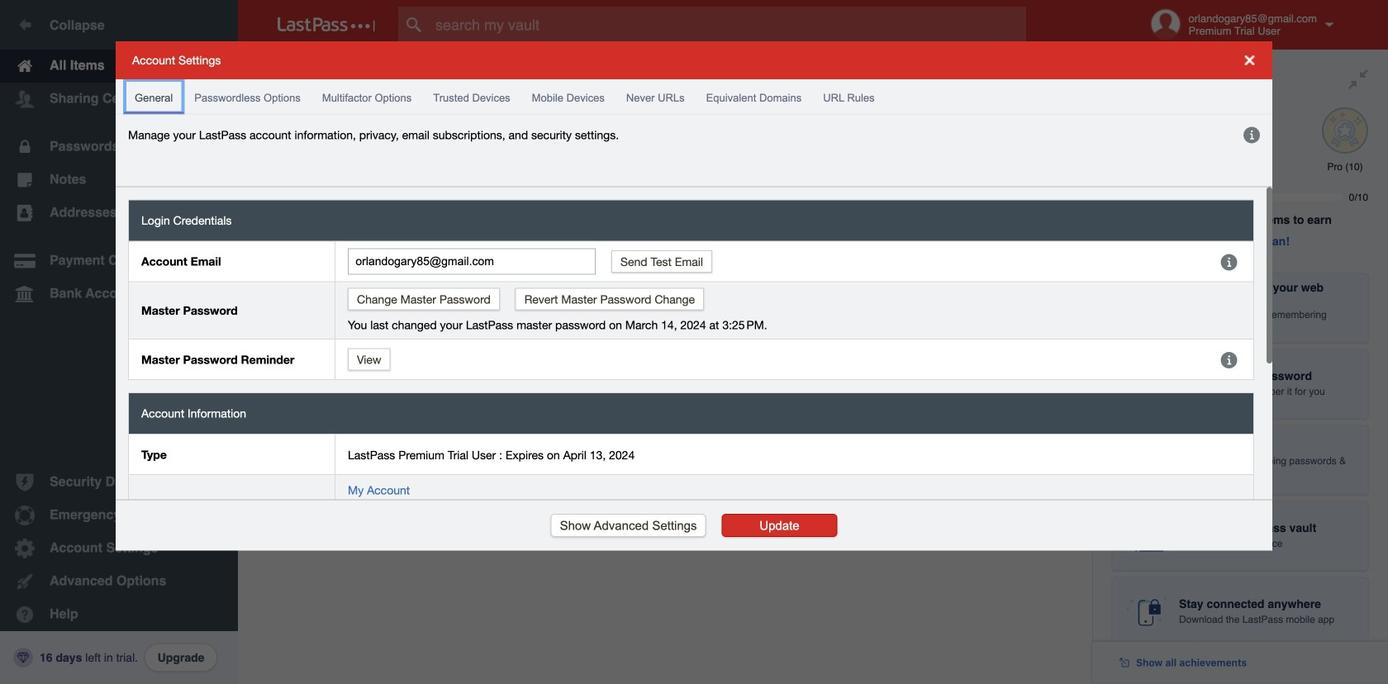 Task type: locate. For each thing, give the bounding box(es) containing it.
search my vault text field
[[398, 7, 1059, 43]]

Search search field
[[398, 7, 1059, 43]]

main navigation navigation
[[0, 0, 238, 684]]



Task type: describe. For each thing, give the bounding box(es) containing it.
lastpass image
[[278, 17, 375, 32]]

main content main content
[[238, 50, 1093, 54]]



Task type: vqa. For each thing, say whether or not it's contained in the screenshot.
Vault options NAVIGATION
no



